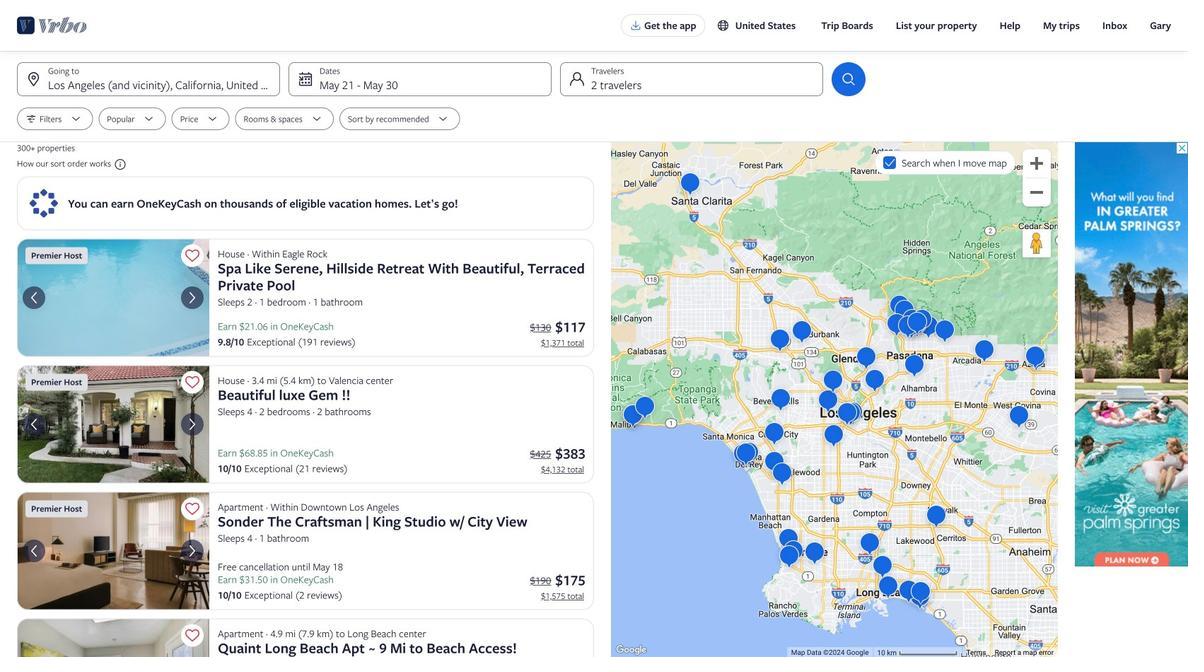 Task type: describe. For each thing, give the bounding box(es) containing it.
show previous image for sonder the craftsman | king studio w/ city view image
[[25, 543, 42, 560]]

backyard pool image
[[17, 239, 209, 357]]

show previous image for beautiful luxe gem !! image
[[25, 416, 42, 433]]

map region
[[611, 142, 1058, 657]]

room image
[[17, 492, 209, 610]]

long beach vacation rental | 1br | 1ba | 2 steps required | 400 sq ft image
[[17, 619, 209, 657]]

one key blue tier image
[[28, 188, 59, 219]]

small image
[[717, 19, 730, 32]]



Task type: vqa. For each thing, say whether or not it's contained in the screenshot.
Application
no



Task type: locate. For each thing, give the bounding box(es) containing it.
luxury and comfort starting at the front porch. image
[[17, 365, 209, 484]]

vrbo logo image
[[17, 14, 87, 37]]

google image
[[615, 643, 648, 657]]

show next image for beautiful luxe gem !! image
[[184, 416, 201, 433]]

show previous image for spa like serene, hillside retreat with beautiful, terraced private pool image
[[25, 289, 42, 306]]

show next image for sonder the craftsman | king studio w/ city view image
[[184, 543, 201, 560]]

download the app button image
[[630, 20, 642, 31]]

small image
[[111, 158, 127, 171]]

search image
[[840, 71, 857, 88]]

show next image for spa like serene, hillside retreat with beautiful, terraced private pool image
[[184, 289, 201, 306]]



